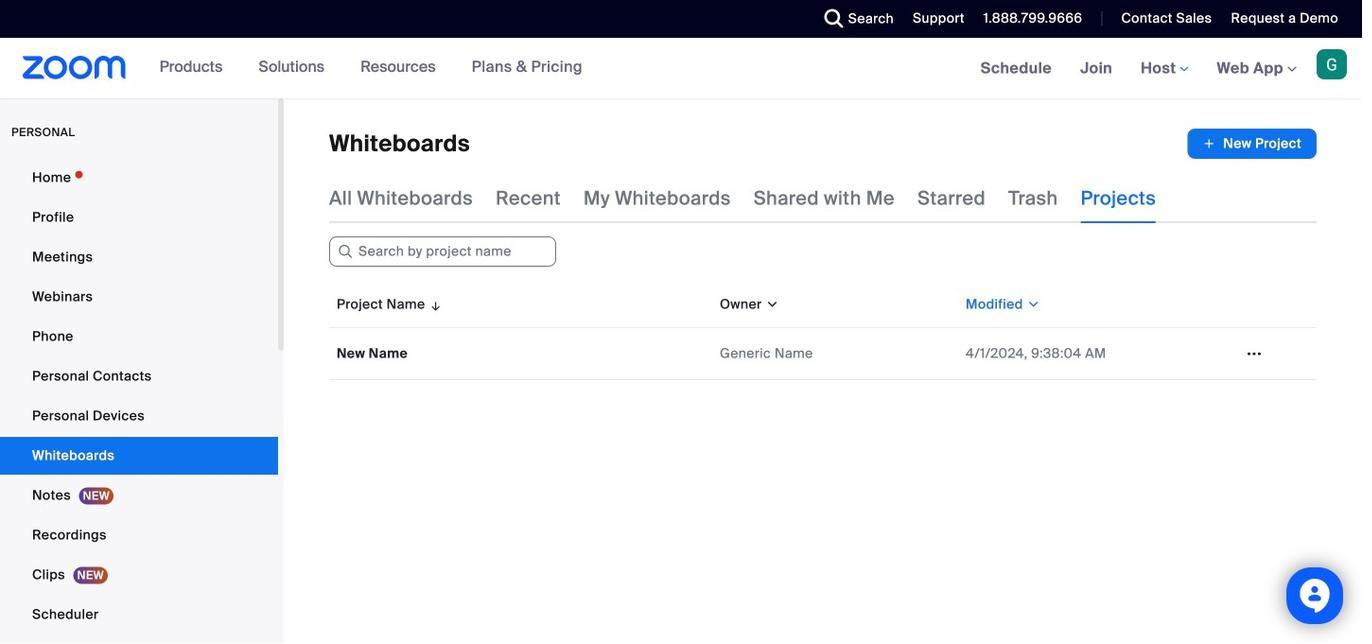 Task type: locate. For each thing, give the bounding box(es) containing it.
meetings navigation
[[967, 38, 1363, 100]]

zoom logo image
[[23, 56, 126, 79]]

profile picture image
[[1317, 49, 1348, 79]]

banner
[[0, 38, 1363, 100]]

application
[[329, 282, 1317, 380]]

arrow down image
[[425, 293, 443, 316]]

edit project image
[[1240, 345, 1270, 362]]

Search text field
[[329, 237, 556, 267]]



Task type: describe. For each thing, give the bounding box(es) containing it.
down image
[[762, 295, 780, 314]]

product information navigation
[[145, 38, 597, 98]]

add image
[[1203, 134, 1216, 153]]

personal menu menu
[[0, 159, 278, 644]]

tabs of all whiteboard page tab list
[[329, 174, 1157, 223]]



Task type: vqa. For each thing, say whether or not it's contained in the screenshot.
the can
no



